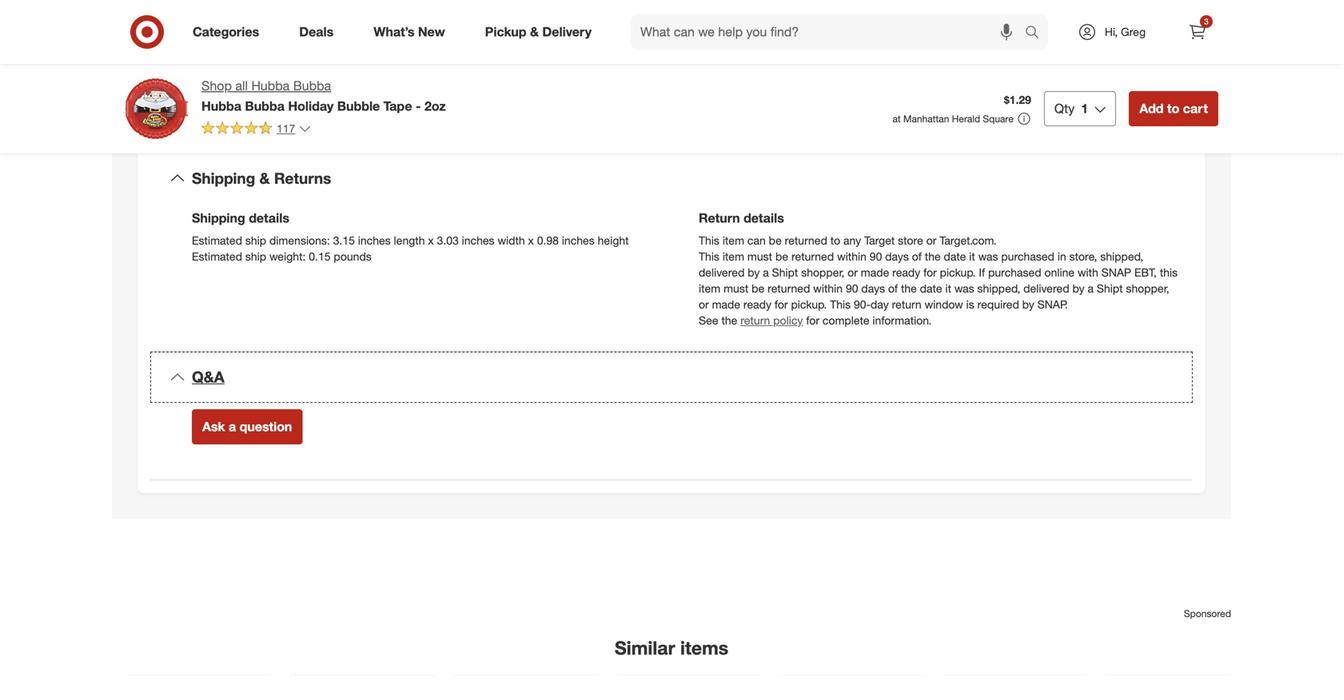Task type: vqa. For each thing, say whether or not it's contained in the screenshot.
Create
no



Task type: describe. For each thing, give the bounding box(es) containing it.
purposes
[[371, 15, 418, 29]]

target.com.
[[940, 234, 997, 248]]

2 vertical spatial information
[[336, 47, 393, 61]]

or right store
[[927, 234, 937, 248]]

if inside return details this item can be returned to any target store or target.com. this item must be returned within 90 days of the date it was purchased in store, shipped, delivered by a shipt shopper, or made ready for pickup. if purchased online with snap ebt, this item must be returned within 90 days of the date it was shipped, delivered by a shipt shopper, or made ready for pickup. this 90-day return window is required by snap. see the return policy for complete information.
[[980, 266, 986, 280]]

the up please
[[688, 47, 704, 61]]

0 vertical spatial sites
[[1084, 15, 1107, 29]]

want
[[475, 115, 499, 129]]

1 horizontal spatial complete,
[[405, 115, 455, 129]]

1 vertical spatial delivered
[[1024, 282, 1070, 296]]

1 vertical spatial return
[[741, 314, 771, 328]]

0 vertical spatial returned
[[785, 234, 828, 248]]

0 vertical spatial it
[[970, 250, 976, 264]]

0 vertical spatial web
[[1008, 15, 1031, 29]]

2 their from the left
[[1010, 31, 1032, 45]]

0 vertical spatial that
[[633, 15, 652, 29]]

other
[[842, 15, 868, 29]]

0 vertical spatial must
[[748, 250, 773, 264]]

2 horizontal spatial a
[[1088, 282, 1094, 296]]

ask
[[202, 419, 225, 435]]

snap.
[[1038, 298, 1069, 312]]

the left products
[[548, 63, 564, 77]]

0 horizontal spatial delivered
[[699, 266, 745, 280]]

shipping details estimated ship dimensions: 3.15 inches length x 3.03 inches width x 0.98 inches height estimated ship weight: 0.15 pounds
[[192, 211, 629, 264]]

1 vertical spatial must
[[724, 282, 749, 296]]

1 horizontal spatial hubba
[[252, 78, 290, 94]]

1 vertical spatial by
[[1073, 282, 1085, 296]]

1 vertical spatial not
[[229, 47, 246, 61]]

if inside content on this site is for reference purposes only.  target does not represent or warrant that the nutrition, ingredient, allergen and other product information on our web or mobile sites are accurate or complete, since this information comes from the product manufacturers.  on occasion, manufacturers may improve or change their product formulas and update their labels.  we recommend that you do not rely solely on the information presented on our web or mobile sites and that you review the product's label or contact the manufacturer directly if you have specific product concerns or questions.  if you have specific healthcare concerns or questions about the products displayed, please contact your licensed healthcare professional for advice or answers.  any additional pictures are suggested servings only.
[[247, 63, 253, 77]]

online
[[1045, 266, 1075, 280]]

-
[[416, 98, 421, 114]]

the up manufacturers at the top of page
[[655, 15, 671, 29]]

0 horizontal spatial bubba
[[245, 98, 285, 114]]

1 horizontal spatial a
[[763, 266, 769, 280]]

add to cart
[[1140, 101, 1209, 116]]

ingredient,
[[721, 15, 774, 29]]

0 vertical spatial only.
[[422, 15, 444, 29]]

presented
[[396, 47, 447, 61]]

1 horizontal spatial our
[[989, 15, 1005, 29]]

0 vertical spatial concerns
[[1109, 47, 1156, 61]]

1 vertical spatial hubba
[[202, 98, 242, 114]]

if
[[968, 47, 974, 61]]

item down return at the right top
[[723, 250, 745, 264]]

1 vertical spatial shipt
[[1098, 282, 1124, 296]]

0 vertical spatial was
[[979, 250, 999, 264]]

1 vertical spatial mobile
[[524, 47, 558, 61]]

pounds
[[334, 250, 372, 264]]

0 vertical spatial within
[[838, 250, 867, 264]]

change
[[795, 31, 832, 45]]

at
[[893, 113, 901, 125]]

3 inches from the left
[[562, 234, 595, 248]]

the right from at the left of page
[[431, 31, 447, 45]]

0 horizontal spatial and
[[587, 47, 606, 61]]

1 horizontal spatial made
[[861, 266, 890, 280]]

bubble
[[337, 98, 380, 114]]

suggested
[[211, 79, 264, 93]]

1 horizontal spatial 90
[[870, 250, 883, 264]]

herald
[[953, 113, 981, 125]]

0.15
[[309, 250, 331, 264]]

1 horizontal spatial specific
[[1025, 47, 1064, 61]]

manhattan
[[904, 113, 950, 125]]

can
[[748, 234, 766, 248]]

information.
[[873, 314, 932, 328]]

2 horizontal spatial that
[[1153, 31, 1172, 45]]

for right site on the top
[[304, 15, 317, 29]]

0 horizontal spatial have
[[277, 63, 301, 77]]

0 horizontal spatial this
[[251, 15, 269, 29]]

rely
[[249, 47, 266, 61]]

0 vertical spatial pickup.
[[941, 266, 976, 280]]

0 vertical spatial date
[[944, 250, 967, 264]]

90-
[[854, 298, 871, 312]]

1 vertical spatial information
[[308, 31, 365, 45]]

q&a button
[[150, 352, 1194, 403]]

improve
[[739, 31, 779, 45]]

1 ship from the top
[[246, 234, 266, 248]]

0 vertical spatial and
[[820, 15, 839, 29]]

0 horizontal spatial that
[[609, 47, 629, 61]]

117 link
[[202, 121, 311, 139]]

know
[[516, 115, 542, 129]]

your
[[746, 63, 768, 77]]

0 horizontal spatial 90
[[846, 282, 859, 296]]

in
[[1058, 250, 1067, 264]]

search
[[1018, 26, 1057, 41]]

window
[[925, 298, 964, 312]]

0 horizontal spatial to
[[503, 115, 512, 129]]

1 vertical spatial our
[[466, 47, 482, 61]]

on up "update"
[[973, 15, 986, 29]]

0 vertical spatial shipt
[[772, 266, 799, 280]]

categories link
[[179, 14, 279, 50]]

the up information.
[[902, 282, 917, 296]]

1 horizontal spatial have
[[998, 47, 1021, 61]]

2 ship from the top
[[246, 250, 266, 264]]

comes
[[368, 31, 402, 45]]

0 horizontal spatial shopper,
[[802, 266, 845, 280]]

the down other
[[839, 47, 855, 61]]

image of hubba bubba holiday bubble tape - 2oz image
[[125, 77, 189, 141]]

return details this item can be returned to any target store or target.com. this item must be returned within 90 days of the date it was purchased in store, shipped, delivered by a shipt shopper, or made ready for pickup. if purchased online with snap ebt, this item must be returned within 90 days of the date it was shipped, delivered by a shipt shopper, or made ready for pickup. this 90-day return window is required by snap. see the return policy for complete information.
[[699, 211, 1178, 328]]

1 horizontal spatial shipped,
[[1101, 250, 1144, 264]]

0 horizontal spatial are
[[192, 79, 208, 93]]

servings
[[267, 79, 309, 93]]

0 vertical spatial by
[[748, 266, 760, 280]]

the down shop
[[201, 115, 217, 129]]

you down rely
[[256, 63, 274, 77]]

What can we help you find? suggestions appear below search field
[[631, 14, 1030, 50]]

1 horizontal spatial of
[[913, 250, 922, 264]]

please
[[669, 63, 702, 77]]

represent
[[528, 15, 576, 29]]

or down the allergen
[[782, 31, 792, 45]]

or down any
[[848, 266, 858, 280]]

1 horizontal spatial not
[[509, 15, 525, 29]]

1 vertical spatial this
[[699, 250, 720, 264]]

occasion,
[[588, 31, 636, 45]]

store
[[899, 234, 924, 248]]

reference
[[321, 15, 368, 29]]

pictures
[[1122, 63, 1163, 77]]

to inside button
[[1168, 101, 1180, 116]]

with
[[1078, 266, 1099, 280]]

qty
[[1055, 101, 1075, 116]]

0 horizontal spatial contact
[[705, 63, 743, 77]]

the down deals
[[317, 47, 333, 61]]

additional
[[1070, 63, 1119, 77]]

q&a
[[192, 368, 225, 387]]

we
[[458, 115, 472, 129]]

& for pickup
[[530, 24, 539, 40]]

0 vertical spatial contact
[[798, 47, 836, 61]]

you right if
[[977, 47, 995, 61]]

2 vertical spatial be
[[752, 282, 765, 296]]

1 horizontal spatial are
[[1110, 15, 1126, 29]]

0 horizontal spatial it
[[946, 282, 952, 296]]

2 estimated from the top
[[192, 250, 242, 264]]

what's new link
[[360, 14, 465, 50]]

content on this site is for reference purposes only.  target does not represent or warrant that the nutrition, ingredient, allergen and other product information on our web or mobile sites are accurate or complete, since this information comes from the product manufacturers.  on occasion, manufacturers may improve or change their product formulas and update their labels.  we recommend that you do not rely solely on the information presented on our web or mobile sites and that you review the product's label or contact the manufacturer directly if you have specific product concerns or questions.  if you have specific healthcare concerns or questions about the products displayed, please contact your licensed healthcare professional for advice or answers.  any additional pictures are suggested servings only.
[[192, 15, 1173, 93]]

details for return
[[744, 211, 785, 226]]

1 vertical spatial be
[[776, 250, 789, 264]]

this inside return details this item can be returned to any target store or target.com. this item must be returned within 90 days of the date it was purchased in store, shipped, delivered by a shipt shopper, or made ready for pickup. if purchased online with snap ebt, this item must be returned within 90 days of the date it was shipped, delivered by a shipt shopper, or made ready for pickup. this 90-day return window is required by snap. see the return policy for complete information.
[[1161, 266, 1178, 280]]

similar items region
[[112, 545, 1232, 678]]

about inside content on this site is for reference purposes only.  target does not represent or warrant that the nutrition, ingredient, allergen and other product information on our web or mobile sites are accurate or complete, since this information comes from the product manufacturers.  on occasion, manufacturers may improve or change their product formulas and update their labels.  we recommend that you do not rely solely on the information presented on our web or mobile sites and that you review the product's label or contact the manufacturer directly if you have specific product concerns or questions.  if you have specific healthcare concerns or questions about the products displayed, please contact your licensed healthcare professional for advice or answers.  any additional pictures are suggested servings only.
[[516, 63, 545, 77]]

or down tape at the top left of page
[[392, 115, 402, 129]]

length
[[394, 234, 425, 248]]

see
[[699, 314, 719, 328]]

a inside 'button'
[[229, 419, 236, 435]]

weight:
[[270, 250, 306, 264]]

details for shipping
[[249, 211, 290, 226]]

2 vertical spatial this
[[831, 298, 851, 312]]

from
[[405, 31, 428, 45]]

ebt,
[[1135, 266, 1158, 280]]

on right solely
[[301, 47, 314, 61]]

1 horizontal spatial mobile
[[1047, 15, 1081, 29]]

2 vertical spatial by
[[1023, 298, 1035, 312]]

width
[[498, 234, 525, 248]]

labels.
[[1035, 31, 1067, 45]]

since
[[258, 31, 284, 45]]

1 vertical spatial about
[[545, 115, 574, 129]]

licensed
[[771, 63, 813, 77]]

new
[[418, 24, 445, 40]]

what's
[[374, 24, 415, 40]]

1 horizontal spatial ready
[[893, 266, 921, 280]]

1 vertical spatial returned
[[792, 250, 835, 264]]

3.15
[[333, 234, 355, 248]]

at manhattan herald square
[[893, 113, 1014, 125]]

0 vertical spatial bubba
[[293, 78, 331, 94]]

recommend
[[1089, 31, 1150, 45]]

1 vertical spatial date
[[921, 282, 943, 296]]

1 vertical spatial this
[[287, 31, 305, 45]]

0 horizontal spatial ready
[[744, 298, 772, 312]]

0 horizontal spatial shipped,
[[978, 282, 1021, 296]]

or up on
[[579, 15, 589, 29]]

target for details
[[865, 234, 895, 248]]

0 horizontal spatial pickup.
[[792, 298, 827, 312]]

directly
[[928, 47, 965, 61]]

1 vertical spatial if
[[192, 115, 198, 129]]

similar
[[615, 637, 676, 659]]

or left "questions"
[[451, 63, 461, 77]]

0 vertical spatial return
[[892, 298, 922, 312]]

complete, inside content on this site is for reference purposes only.  target does not represent or warrant that the nutrition, ingredient, allergen and other product information on our web or mobile sites are accurate or complete, since this information comes from the product manufacturers.  on occasion, manufacturers may improve or change their product formulas and update their labels.  we recommend that you do not rely solely on the information presented on our web or mobile sites and that you review the product's label or contact the manufacturer directly if you have specific product concerns or questions.  if you have specific healthcare concerns or questions about the products displayed, please contact your licensed healthcare professional for advice or answers.  any additional pictures are suggested servings only.
[[205, 31, 255, 45]]

holiday
[[288, 98, 334, 114]]

required
[[978, 298, 1020, 312]]

on right content
[[235, 15, 248, 29]]

item left the can on the right of page
[[723, 234, 745, 248]]

deals link
[[286, 14, 354, 50]]

policy
[[774, 314, 804, 328]]

2 horizontal spatial and
[[950, 31, 968, 45]]

1 vertical spatial web
[[485, 47, 508, 61]]

or right 'advice' on the top right of the page
[[988, 63, 998, 77]]



Task type: locate. For each thing, give the bounding box(es) containing it.
0 horizontal spatial not
[[229, 47, 246, 61]]

pickup
[[485, 24, 527, 40]]

1 vertical spatial shopper,
[[1127, 282, 1170, 296]]

it.
[[577, 115, 586, 129]]

it down the target.com.
[[970, 250, 976, 264]]

target for on
[[447, 15, 477, 29]]

solely
[[270, 47, 298, 61]]

complete, up do
[[205, 31, 255, 45]]

1 horizontal spatial concerns
[[1109, 47, 1156, 61]]

return up information.
[[892, 298, 922, 312]]

shopper, down any
[[802, 266, 845, 280]]

2 healthcare from the left
[[816, 63, 868, 77]]

delivered
[[699, 266, 745, 280], [1024, 282, 1070, 296]]

details inside return details this item can be returned to any target store or target.com. this item must be returned within 90 days of the date it was purchased in store, shipped, delivered by a shipt shopper, or made ready for pickup. if purchased online with snap ebt, this item must be returned within 90 days of the date it was shipped, delivered by a shipt shopper, or made ready for pickup. this 90-day return window is required by snap. see the return policy for complete information.
[[744, 211, 785, 226]]

shipping down 117 link
[[192, 169, 255, 187]]

target inside content on this site is for reference purposes only.  target does not represent or warrant that the nutrition, ingredient, allergen and other product information on our web or mobile sites are accurate or complete, since this information comes from the product manufacturers.  on occasion, manufacturers may improve or change their product formulas and update their labels.  we recommend that you do not rely solely on the information presented on our web or mobile sites and that you review the product's label or contact the manufacturer directly if you have specific product concerns or questions.  if you have specific healthcare concerns or questions about the products displayed, please contact your licensed healthcare professional for advice or answers.  any additional pictures are suggested servings only.
[[447, 15, 477, 29]]

0.98
[[537, 234, 559, 248]]

or down 'manufacturers.'
[[511, 47, 521, 61]]

1
[[1082, 101, 1089, 116]]

and up change
[[820, 15, 839, 29]]

healthcare
[[346, 63, 398, 77], [816, 63, 868, 77]]

1 horizontal spatial return
[[892, 298, 922, 312]]

1 horizontal spatial only.
[[422, 15, 444, 29]]

2 shipping from the top
[[192, 211, 245, 226]]

if the item details above aren't accurate or complete, we want to know about it.
[[192, 115, 586, 129]]

inches right the "3.03"
[[462, 234, 495, 248]]

shipping & returns button
[[150, 153, 1194, 204]]

it up window
[[946, 282, 952, 296]]

1 horizontal spatial web
[[1008, 15, 1031, 29]]

0 horizontal spatial inches
[[358, 234, 391, 248]]

this up since at the top left
[[251, 15, 269, 29]]

1 vertical spatial days
[[862, 282, 886, 296]]

questions.
[[192, 63, 243, 77]]

1 horizontal spatial bubba
[[293, 78, 331, 94]]

& left returns
[[260, 169, 270, 187]]

1 shipping from the top
[[192, 169, 255, 187]]

1 horizontal spatial was
[[979, 250, 999, 264]]

1 horizontal spatial and
[[820, 15, 839, 29]]

and up products
[[587, 47, 606, 61]]

0 vertical spatial about
[[516, 63, 545, 77]]

mobile down 'manufacturers.'
[[524, 47, 558, 61]]

information down reference
[[308, 31, 365, 45]]

complete, down 2oz
[[405, 115, 455, 129]]

categories
[[193, 24, 259, 40]]

item down suggested
[[220, 115, 242, 129]]

or up the "pictures"
[[1159, 47, 1169, 61]]

0 vertical spatial accurate
[[1129, 15, 1173, 29]]

to right want
[[503, 115, 512, 129]]

be up the "policy"
[[776, 250, 789, 264]]

is inside return details this item can be returned to any target store or target.com. this item must be returned within 90 days of the date it was purchased in store, shipped, delivered by a shipt shopper, or made ready for pickup. if purchased online with snap ebt, this item must be returned within 90 days of the date it was shipped, delivered by a shipt shopper, or made ready for pickup. this 90-day return window is required by snap. see the return policy for complete information.
[[967, 298, 975, 312]]

0 vertical spatial mobile
[[1047, 15, 1081, 29]]

1 horizontal spatial to
[[831, 234, 841, 248]]

shipping for shipping details estimated ship dimensions: 3.15 inches length x 3.03 inches width x 0.98 inches height estimated ship weight: 0.15 pounds
[[192, 211, 245, 226]]

information up formulas
[[913, 15, 970, 29]]

item
[[220, 115, 242, 129], [723, 234, 745, 248], [723, 250, 745, 264], [699, 282, 721, 296]]

add to cart button
[[1130, 91, 1219, 126]]

was down the target.com.
[[979, 250, 999, 264]]

may
[[715, 31, 736, 45]]

1 horizontal spatial accurate
[[1129, 15, 1173, 29]]

0 vertical spatial if
[[247, 63, 253, 77]]

qty 1
[[1055, 101, 1089, 116]]

manufacturer
[[858, 47, 925, 61]]

pickup. up the "policy"
[[792, 298, 827, 312]]

is right site on the top
[[293, 15, 301, 29]]

on
[[235, 15, 248, 29], [973, 15, 986, 29], [301, 47, 314, 61], [450, 47, 462, 61]]

0 horizontal spatial concerns
[[401, 63, 448, 77]]

1 vertical spatial estimated
[[192, 250, 242, 264]]

3
[[1205, 16, 1209, 26]]

or up licensed
[[785, 47, 795, 61]]

2 vertical spatial returned
[[768, 282, 811, 296]]

by down the can on the right of page
[[748, 266, 760, 280]]

0 horizontal spatial our
[[466, 47, 482, 61]]

& for shipping
[[260, 169, 270, 187]]

accurate down bubble
[[346, 115, 389, 129]]

items
[[681, 637, 729, 659]]

day
[[871, 298, 889, 312]]

the down the target.com.
[[925, 250, 941, 264]]

0 horizontal spatial by
[[748, 266, 760, 280]]

to left any
[[831, 234, 841, 248]]

ask a question
[[202, 419, 292, 435]]

inches
[[358, 234, 391, 248], [462, 234, 495, 248], [562, 234, 595, 248]]

0 vertical spatial information
[[913, 15, 970, 29]]

their down other
[[835, 31, 858, 45]]

1 estimated from the top
[[192, 234, 242, 248]]

store,
[[1070, 250, 1098, 264]]

we
[[1070, 31, 1086, 45]]

within down any
[[838, 250, 867, 264]]

tape
[[384, 98, 412, 114]]

return left the "policy"
[[741, 314, 771, 328]]

for right the "policy"
[[807, 314, 820, 328]]

review
[[653, 47, 685, 61]]

1 horizontal spatial is
[[967, 298, 975, 312]]

our up "update"
[[989, 15, 1005, 29]]

1 horizontal spatial this
[[287, 31, 305, 45]]

site
[[272, 15, 290, 29]]

or up see
[[699, 298, 709, 312]]

our
[[989, 15, 1005, 29], [466, 47, 482, 61]]

target left does
[[447, 15, 477, 29]]

x left the "3.03"
[[428, 234, 434, 248]]

0 vertical spatial shipped,
[[1101, 250, 1144, 264]]

complete
[[823, 314, 870, 328]]

any
[[844, 234, 862, 248]]

are up recommend
[[1110, 15, 1126, 29]]

shopper, down ebt, at the top right of page
[[1127, 282, 1170, 296]]

2oz
[[425, 98, 446, 114]]

date
[[944, 250, 967, 264], [921, 282, 943, 296]]

sites up 'we'
[[1084, 15, 1107, 29]]

products
[[567, 63, 612, 77]]

square
[[984, 113, 1014, 125]]

1 horizontal spatial inches
[[462, 234, 495, 248]]

details up the can on the right of page
[[744, 211, 785, 226]]

0 vertical spatial be
[[769, 234, 782, 248]]

shipping for shipping & returns
[[192, 169, 255, 187]]

1 vertical spatial specific
[[304, 63, 343, 77]]

any
[[1048, 63, 1067, 77]]

snap
[[1102, 266, 1132, 280]]

ready down store
[[893, 266, 921, 280]]

90 up day
[[870, 250, 883, 264]]

2 inches from the left
[[462, 234, 495, 248]]

that right warrant at left top
[[633, 15, 652, 29]]

0 horizontal spatial was
[[955, 282, 975, 296]]

0 vertical spatial hubba
[[252, 78, 290, 94]]

1 vertical spatial within
[[814, 282, 843, 296]]

0 horizontal spatial healthcare
[[346, 63, 398, 77]]

concerns up the "pictures"
[[1109, 47, 1156, 61]]

0 vertical spatial target
[[447, 15, 477, 29]]

0 vertical spatial 90
[[870, 250, 883, 264]]

90 up 90-
[[846, 282, 859, 296]]

this up solely
[[287, 31, 305, 45]]

1 vertical spatial purchased
[[989, 266, 1042, 280]]

details left above
[[245, 115, 278, 129]]

add
[[1140, 101, 1164, 116]]

for up the "policy"
[[775, 298, 788, 312]]

0 horizontal spatial of
[[889, 282, 898, 296]]

0 vertical spatial are
[[1110, 15, 1126, 29]]

their
[[835, 31, 858, 45], [1010, 31, 1032, 45]]

purchased left in
[[1002, 250, 1055, 264]]

shop all hubba bubba hubba bubba holiday bubble tape - 2oz
[[202, 78, 446, 114]]

hubba down shop
[[202, 98, 242, 114]]

1 vertical spatial made
[[712, 298, 741, 312]]

1 vertical spatial was
[[955, 282, 975, 296]]

0 vertical spatial shopper,
[[802, 266, 845, 280]]

or up labels.
[[1034, 15, 1044, 29]]

you up displayed,
[[632, 47, 650, 61]]

0 vertical spatial shipping
[[192, 169, 255, 187]]

0 horizontal spatial specific
[[304, 63, 343, 77]]

2 horizontal spatial inches
[[562, 234, 595, 248]]

question
[[240, 419, 292, 435]]

nutrition,
[[674, 15, 718, 29]]

a
[[763, 266, 769, 280], [1088, 282, 1094, 296], [229, 419, 236, 435]]

0 vertical spatial purchased
[[1002, 250, 1055, 264]]

on
[[570, 31, 585, 45]]

target inside return details this item can be returned to any target store or target.com. this item must be returned within 90 days of the date it was purchased in store, shipped, delivered by a shipt shopper, or made ready for pickup. if purchased online with snap ebt, this item must be returned within 90 days of the date it was shipped, delivered by a shipt shopper, or made ready for pickup. this 90-day return window is required by snap. see the return policy for complete information.
[[865, 234, 895, 248]]

shipt down snap
[[1098, 282, 1124, 296]]

if up all
[[247, 63, 253, 77]]

pickup.
[[941, 266, 976, 280], [792, 298, 827, 312]]

you left do
[[192, 47, 210, 61]]

of up day
[[889, 282, 898, 296]]

the right see
[[722, 314, 738, 328]]

for down directly
[[935, 63, 949, 77]]

0 vertical spatial delivered
[[699, 266, 745, 280]]

only.
[[422, 15, 444, 29], [312, 79, 334, 93]]

item up see
[[699, 282, 721, 296]]

1 vertical spatial is
[[967, 298, 975, 312]]

what's new
[[374, 24, 445, 40]]

0 vertical spatial specific
[[1025, 47, 1064, 61]]

aren't
[[315, 115, 342, 129]]

1 vertical spatial it
[[946, 282, 952, 296]]

0 vertical spatial days
[[886, 250, 910, 264]]

or
[[579, 15, 589, 29], [1034, 15, 1044, 29], [192, 31, 202, 45], [782, 31, 792, 45], [511, 47, 521, 61], [785, 47, 795, 61], [1159, 47, 1169, 61], [451, 63, 461, 77], [988, 63, 998, 77], [392, 115, 402, 129], [927, 234, 937, 248], [848, 266, 858, 280], [699, 298, 709, 312]]

you
[[192, 47, 210, 61], [632, 47, 650, 61], [977, 47, 995, 61], [256, 63, 274, 77]]

& inside dropdown button
[[260, 169, 270, 187]]

days up day
[[862, 282, 886, 296]]

1 vertical spatial shipping
[[192, 211, 245, 226]]

return policy link
[[741, 314, 804, 328]]

inches up pounds
[[358, 234, 391, 248]]

web up answers.
[[1008, 15, 1031, 29]]

this
[[251, 15, 269, 29], [287, 31, 305, 45], [1161, 266, 1178, 280]]

shipping inside 'shipping details estimated ship dimensions: 3.15 inches length x 3.03 inches width x 0.98 inches height estimated ship weight: 0.15 pounds'
[[192, 211, 245, 226]]

a down with on the top right of page
[[1088, 282, 1094, 296]]

details
[[245, 115, 278, 129], [249, 211, 290, 226], [744, 211, 785, 226]]

ready up return policy link
[[744, 298, 772, 312]]

target
[[447, 15, 477, 29], [865, 234, 895, 248]]

1 vertical spatial sites
[[561, 47, 584, 61]]

0 horizontal spatial complete,
[[205, 31, 255, 45]]

2 horizontal spatial if
[[980, 266, 986, 280]]

that down occasion,
[[609, 47, 629, 61]]

shipt
[[772, 266, 799, 280], [1098, 282, 1124, 296]]

accurate
[[1129, 15, 1173, 29], [346, 115, 389, 129]]

0 vertical spatial this
[[699, 234, 720, 248]]

all
[[236, 78, 248, 94]]

shipping inside dropdown button
[[192, 169, 255, 187]]

on right presented
[[450, 47, 462, 61]]

questions
[[464, 63, 513, 77]]

return
[[699, 211, 740, 226]]

1 horizontal spatial it
[[970, 250, 976, 264]]

1 vertical spatial accurate
[[346, 115, 389, 129]]

similar items
[[615, 637, 729, 659]]

purchased up required
[[989, 266, 1042, 280]]

healthcare down comes
[[346, 63, 398, 77]]

ship left dimensions:
[[246, 234, 266, 248]]

1 vertical spatial concerns
[[401, 63, 448, 77]]

deals
[[299, 24, 334, 40]]

is right window
[[967, 298, 975, 312]]

shipping down shipping & returns
[[192, 211, 245, 226]]

shipping & returns
[[192, 169, 331, 187]]

1 horizontal spatial shopper,
[[1127, 282, 1170, 296]]

a down the can on the right of page
[[763, 266, 769, 280]]

or down content
[[192, 31, 202, 45]]

days down store
[[886, 250, 910, 264]]

0 horizontal spatial target
[[447, 15, 477, 29]]

1 vertical spatial are
[[192, 79, 208, 93]]

about down 'manufacturers.'
[[516, 63, 545, 77]]

above
[[281, 115, 312, 129]]

3 link
[[1181, 14, 1216, 50]]

dimensions:
[[270, 234, 330, 248]]

ready
[[893, 266, 921, 280], [744, 298, 772, 312]]

to right add
[[1168, 101, 1180, 116]]

1 horizontal spatial by
[[1023, 298, 1035, 312]]

if down the target.com.
[[980, 266, 986, 280]]

not right do
[[229, 47, 246, 61]]

1 healthcare from the left
[[346, 63, 398, 77]]

greg
[[1122, 25, 1146, 39]]

1 horizontal spatial date
[[944, 250, 967, 264]]

allergen
[[777, 15, 817, 29]]

1 vertical spatial target
[[865, 234, 895, 248]]

healthcare down what can we help you find? suggestions appear below search box
[[816, 63, 868, 77]]

& right pickup
[[530, 24, 539, 40]]

1 their from the left
[[835, 31, 858, 45]]

1 horizontal spatial shipt
[[1098, 282, 1124, 296]]

ask a question button
[[192, 410, 303, 445]]

x
[[428, 234, 434, 248], [528, 234, 534, 248]]

0 horizontal spatial return
[[741, 314, 771, 328]]

117
[[277, 121, 295, 135]]

1 x from the left
[[428, 234, 434, 248]]

for up window
[[924, 266, 937, 280]]

estimated left weight:
[[192, 250, 242, 264]]

0 horizontal spatial only.
[[312, 79, 334, 93]]

0 horizontal spatial is
[[293, 15, 301, 29]]

does
[[481, 15, 505, 29]]

accurate inside content on this site is for reference purposes only.  target does not represent or warrant that the nutrition, ingredient, allergen and other product information on our web or mobile sites are accurate or complete, since this information comes from the product manufacturers.  on occasion, manufacturers may improve or change their product formulas and update their labels.  we recommend that you do not rely solely on the information presented on our web or mobile sites and that you review the product's label or contact the manufacturer directly if you have specific product concerns or questions.  if you have specific healthcare concerns or questions about the products displayed, please contact your licensed healthcare professional for advice or answers.  any additional pictures are suggested servings only.
[[1129, 15, 1173, 29]]

0 horizontal spatial date
[[921, 282, 943, 296]]

advice
[[952, 63, 985, 77]]

1 vertical spatial pickup.
[[792, 298, 827, 312]]

mobile
[[1047, 15, 1081, 29], [524, 47, 558, 61]]

cart
[[1184, 101, 1209, 116]]

shipped, up required
[[978, 282, 1021, 296]]

hubba right all
[[252, 78, 290, 94]]

1 horizontal spatial &
[[530, 24, 539, 40]]

made up see
[[712, 298, 741, 312]]

are down questions.
[[192, 79, 208, 93]]

1 inches from the left
[[358, 234, 391, 248]]

contact down product's
[[705, 63, 743, 77]]

hi, greg
[[1106, 25, 1146, 39]]

0 horizontal spatial accurate
[[346, 115, 389, 129]]

height
[[598, 234, 629, 248]]

details inside 'shipping details estimated ship dimensions: 3.15 inches length x 3.03 inches width x 0.98 inches height estimated ship weight: 0.15 pounds'
[[249, 211, 290, 226]]

is inside content on this site is for reference purposes only.  target does not represent or warrant that the nutrition, ingredient, allergen and other product information on our web or mobile sites are accurate or complete, since this information comes from the product manufacturers.  on occasion, manufacturers may improve or change their product formulas and update their labels.  we recommend that you do not rely solely on the information presented on our web or mobile sites and that you review the product's label or contact the manufacturer directly if you have specific product concerns or questions.  if you have specific healthcare concerns or questions about the products displayed, please contact your licensed healthcare professional for advice or answers.  any additional pictures are suggested servings only.
[[293, 15, 301, 29]]

0 horizontal spatial made
[[712, 298, 741, 312]]

of down store
[[913, 250, 922, 264]]

1 horizontal spatial contact
[[798, 47, 836, 61]]

to inside return details this item can be returned to any target store or target.com. this item must be returned within 90 days of the date it was purchased in store, shipped, delivered by a shipt shopper, or made ready for pickup. if purchased online with snap ebt, this item must be returned within 90 days of the date it was shipped, delivered by a shipt shopper, or made ready for pickup. this 90-day return window is required by snap. see the return policy for complete information.
[[831, 234, 841, 248]]

this
[[699, 234, 720, 248], [699, 250, 720, 264], [831, 298, 851, 312]]

2 x from the left
[[528, 234, 534, 248]]

to
[[1168, 101, 1180, 116], [503, 115, 512, 129], [831, 234, 841, 248]]

concerns down presented
[[401, 63, 448, 77]]



